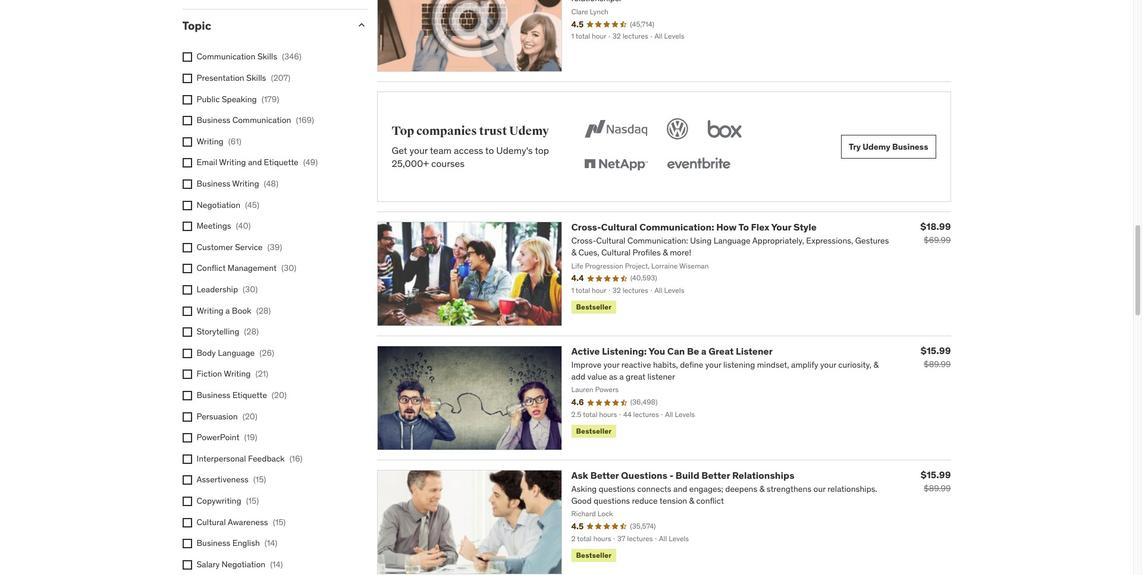 Task type: describe. For each thing, give the bounding box(es) containing it.
public speaking (179)
[[197, 94, 279, 104]]

(61)
[[228, 136, 241, 147]]

xsmall image for fiction writing (21)
[[182, 370, 192, 380]]

build
[[676, 470, 699, 482]]

0 vertical spatial negotiation
[[197, 200, 240, 210]]

body language (26)
[[197, 348, 274, 359]]

meetings (40)
[[197, 221, 251, 232]]

(39)
[[267, 242, 282, 253]]

top
[[392, 124, 414, 139]]

0 vertical spatial cultural
[[601, 221, 637, 233]]

communication:
[[639, 221, 714, 233]]

listening:
[[602, 346, 647, 357]]

0 vertical spatial (28)
[[256, 306, 271, 316]]

ask
[[571, 470, 588, 482]]

$69.99
[[924, 235, 951, 246]]

netapp image
[[582, 152, 650, 178]]

try
[[849, 141, 861, 152]]

management
[[228, 263, 277, 274]]

can
[[667, 346, 685, 357]]

xsmall image for customer
[[182, 243, 192, 253]]

1 vertical spatial negotiation
[[222, 560, 265, 570]]

powerpoint
[[197, 433, 239, 443]]

try udemy business link
[[841, 135, 936, 159]]

xsmall image for business communication (169)
[[182, 116, 192, 126]]

feedback
[[248, 454, 285, 464]]

meetings
[[197, 221, 231, 232]]

cross-
[[571, 221, 601, 233]]

(21)
[[255, 369, 268, 380]]

interpersonal feedback (16)
[[197, 454, 303, 464]]

-
[[670, 470, 674, 482]]

skills for presentation skills
[[246, 73, 266, 83]]

trust
[[479, 124, 507, 139]]

(179)
[[262, 94, 279, 104]]

(346)
[[282, 51, 301, 62]]

xsmall image for cultural awareness (15)
[[182, 518, 192, 528]]

service
[[235, 242, 263, 253]]

udemy's
[[496, 144, 533, 156]]

volkswagen image
[[665, 116, 691, 142]]

skills for communication skills
[[257, 51, 277, 62]]

writing for business
[[232, 178, 259, 189]]

xsmall image for negotiation (45)
[[182, 201, 192, 210]]

fiction writing (21)
[[197, 369, 268, 380]]

copywriting
[[197, 496, 241, 507]]

your
[[410, 144, 428, 156]]

flex
[[751, 221, 769, 233]]

speaking
[[222, 94, 257, 104]]

active listening: you can be a great listener link
[[571, 346, 773, 357]]

0 vertical spatial communication
[[197, 51, 255, 62]]

xsmall image for assertiveness (15)
[[182, 476, 192, 486]]

writing (61)
[[197, 136, 241, 147]]

(15) for assertiveness (15)
[[253, 475, 266, 486]]

0 horizontal spatial (20)
[[242, 411, 257, 422]]

eventbrite image
[[665, 152, 733, 178]]

great
[[709, 346, 734, 357]]

$15.99 $89.99 for active listening: you can be a great listener
[[921, 345, 951, 370]]

relationships
[[732, 470, 794, 482]]

be
[[687, 346, 699, 357]]

$15.99 for active listening: you can be a great listener
[[921, 345, 951, 357]]

box image
[[705, 116, 745, 142]]

$15.99 for ask better questions - build better relationships
[[921, 469, 951, 481]]

cross-cultural communication: how to flex your style link
[[571, 221, 817, 233]]

persuasion (20)
[[197, 411, 257, 422]]

xsmall image for business english (14)
[[182, 540, 192, 549]]

xsmall image for storytelling
[[182, 328, 192, 337]]

persuasion
[[197, 411, 238, 422]]

xsmall image for business etiquette (20)
[[182, 391, 192, 401]]

awareness
[[228, 517, 268, 528]]

$89.99 for active listening: you can be a great listener
[[924, 359, 951, 370]]

storytelling (28)
[[197, 327, 259, 337]]

ask better questions - build better relationships link
[[571, 470, 794, 482]]

top companies trust udemy get your team access to udemy's top 25,000+ courses
[[392, 124, 549, 170]]

you
[[648, 346, 665, 357]]

xsmall image for leadership
[[182, 286, 192, 295]]

body
[[197, 348, 216, 359]]

business writing (48)
[[197, 178, 278, 189]]

0 vertical spatial (30)
[[281, 263, 296, 274]]

$15.99 $89.99 for ask better questions - build better relationships
[[921, 469, 951, 494]]

cross-cultural communication: how to flex your style
[[571, 221, 817, 233]]

0 horizontal spatial (30)
[[243, 284, 258, 295]]

writing a book (28)
[[197, 306, 271, 316]]

business for business english (14)
[[197, 538, 230, 549]]

copywriting (15)
[[197, 496, 259, 507]]

xsmall image for communication skills (346)
[[182, 53, 192, 62]]

active
[[571, 346, 600, 357]]

conflict
[[197, 263, 226, 274]]

business communication (169)
[[197, 115, 314, 126]]

topic button
[[182, 18, 346, 33]]

presentation skills (207)
[[197, 73, 290, 83]]

1 vertical spatial cultural
[[197, 517, 226, 528]]

xsmall image for business
[[182, 180, 192, 189]]

business english (14)
[[197, 538, 277, 549]]

conflict management (30)
[[197, 263, 296, 274]]

(169)
[[296, 115, 314, 126]]

presentation
[[197, 73, 244, 83]]

ask better questions - build better relationships
[[571, 470, 794, 482]]

xsmall image for interpersonal
[[182, 455, 192, 464]]

companies
[[416, 124, 477, 139]]

xsmall image for writing (61)
[[182, 137, 192, 147]]

xsmall image for body language (26)
[[182, 349, 192, 359]]

how
[[716, 221, 737, 233]]

salary negotiation (14)
[[197, 560, 283, 570]]

your
[[771, 221, 791, 233]]

$89.99 for ask better questions - build better relationships
[[924, 483, 951, 494]]

xsmall image for email writing and etiquette (49)
[[182, 158, 192, 168]]

0 horizontal spatial a
[[225, 306, 230, 316]]

$18.99
[[920, 221, 951, 233]]

udemy inside try udemy business link
[[863, 141, 890, 152]]

access
[[454, 144, 483, 156]]

nasdaq image
[[582, 116, 650, 142]]



Task type: vqa. For each thing, say whether or not it's contained in the screenshot.
Notifications icon
no



Task type: locate. For each thing, give the bounding box(es) containing it.
4 xsmall image from the top
[[182, 137, 192, 147]]

(30) down management
[[243, 284, 258, 295]]

communication
[[197, 51, 255, 62], [232, 115, 291, 126]]

12 xsmall image from the top
[[182, 434, 192, 443]]

writing up email
[[197, 136, 223, 147]]

xsmall image left "customer"
[[182, 243, 192, 253]]

cultural left communication: at top
[[601, 221, 637, 233]]

xsmall image left business writing (48)
[[182, 180, 192, 189]]

communication up presentation
[[197, 51, 255, 62]]

8 xsmall image from the top
[[182, 349, 192, 359]]

xsmall image for meetings
[[182, 222, 192, 232]]

17 xsmall image from the top
[[182, 561, 192, 570]]

(28) down 'book'
[[244, 327, 259, 337]]

0 vertical spatial $15.99 $89.99
[[921, 345, 951, 370]]

8 xsmall image from the top
[[182, 455, 192, 464]]

1 vertical spatial udemy
[[863, 141, 890, 152]]

to
[[738, 221, 749, 233]]

and
[[248, 157, 262, 168]]

15 xsmall image from the top
[[182, 518, 192, 528]]

(48)
[[264, 178, 278, 189]]

email writing and etiquette (49)
[[197, 157, 318, 168]]

1 vertical spatial (14)
[[270, 560, 283, 570]]

0 horizontal spatial cultural
[[197, 517, 226, 528]]

(28) right 'book'
[[256, 306, 271, 316]]

0 horizontal spatial udemy
[[509, 124, 549, 139]]

salary
[[197, 560, 220, 570]]

(15) right awareness
[[273, 517, 286, 528]]

11 xsmall image from the top
[[182, 413, 192, 422]]

0 vertical spatial skills
[[257, 51, 277, 62]]

1 vertical spatial etiquette
[[232, 390, 267, 401]]

negotiation down 'english'
[[222, 560, 265, 570]]

xsmall image for persuasion (20)
[[182, 413, 192, 422]]

style
[[793, 221, 817, 233]]

to
[[485, 144, 494, 156]]

negotiation (45)
[[197, 200, 259, 210]]

(14) for salary negotiation (14)
[[270, 560, 283, 570]]

leadership (30)
[[197, 284, 258, 295]]

cultural awareness (15)
[[197, 517, 286, 528]]

1 vertical spatial skills
[[246, 73, 266, 83]]

writing for fiction
[[224, 369, 251, 380]]

courses
[[431, 158, 465, 170]]

16 xsmall image from the top
[[182, 540, 192, 549]]

2 better from the left
[[701, 470, 730, 482]]

0 vertical spatial a
[[225, 306, 230, 316]]

udemy up top
[[509, 124, 549, 139]]

7 xsmall image from the top
[[182, 307, 192, 316]]

better right "build"
[[701, 470, 730, 482]]

1 vertical spatial $15.99 $89.99
[[921, 469, 951, 494]]

2 vertical spatial (15)
[[273, 517, 286, 528]]

0 vertical spatial $89.99
[[924, 359, 951, 370]]

xsmall image left storytelling in the bottom of the page
[[182, 328, 192, 337]]

(16)
[[289, 454, 303, 464]]

business for business writing (48)
[[197, 178, 230, 189]]

(14) down business english (14)
[[270, 560, 283, 570]]

a left 'book'
[[225, 306, 230, 316]]

skills left (346)
[[257, 51, 277, 62]]

1 $15.99 $89.99 from the top
[[921, 345, 951, 370]]

xsmall image left the leadership in the left of the page
[[182, 286, 192, 295]]

public
[[197, 94, 220, 104]]

1 xsmall image from the top
[[182, 53, 192, 62]]

5 xsmall image from the top
[[182, 264, 192, 274]]

1 better from the left
[[590, 470, 619, 482]]

(20)
[[272, 390, 287, 401], [242, 411, 257, 422]]

writing up (45)
[[232, 178, 259, 189]]

0 vertical spatial udemy
[[509, 124, 549, 139]]

customer
[[197, 242, 233, 253]]

xsmall image for public speaking (179)
[[182, 95, 192, 104]]

14 xsmall image from the top
[[182, 497, 192, 507]]

xsmall image
[[182, 53, 192, 62], [182, 95, 192, 104], [182, 116, 192, 126], [182, 137, 192, 147], [182, 158, 192, 168], [182, 201, 192, 210], [182, 307, 192, 316], [182, 349, 192, 359], [182, 370, 192, 380], [182, 391, 192, 401], [182, 413, 192, 422], [182, 434, 192, 443], [182, 476, 192, 486], [182, 497, 192, 507], [182, 518, 192, 528], [182, 540, 192, 549], [182, 561, 192, 570]]

xsmall image left presentation
[[182, 74, 192, 83]]

(20) up (19)
[[242, 411, 257, 422]]

interpersonal
[[197, 454, 246, 464]]

3 xsmall image from the top
[[182, 222, 192, 232]]

etiquette down (21)
[[232, 390, 267, 401]]

6 xsmall image from the top
[[182, 201, 192, 210]]

powerpoint (19)
[[197, 433, 257, 443]]

business up persuasion
[[197, 390, 230, 401]]

email
[[197, 157, 217, 168]]

(30)
[[281, 263, 296, 274], [243, 284, 258, 295]]

business for business etiquette (20)
[[197, 390, 230, 401]]

(30) down (39)
[[281, 263, 296, 274]]

(19)
[[244, 433, 257, 443]]

small image
[[355, 19, 367, 31]]

a right be
[[701, 346, 706, 357]]

etiquette up (48)
[[264, 157, 298, 168]]

1 horizontal spatial cultural
[[601, 221, 637, 233]]

1 horizontal spatial (20)
[[272, 390, 287, 401]]

1 vertical spatial $89.99
[[924, 483, 951, 494]]

(45)
[[245, 200, 259, 210]]

team
[[430, 144, 452, 156]]

fiction
[[197, 369, 222, 380]]

udemy right try
[[863, 141, 890, 152]]

2 $89.99 from the top
[[924, 483, 951, 494]]

1 vertical spatial $15.99
[[921, 469, 951, 481]]

(15) up awareness
[[246, 496, 259, 507]]

4 xsmall image from the top
[[182, 243, 192, 253]]

get
[[392, 144, 407, 156]]

communication skills (346)
[[197, 51, 301, 62]]

business up the salary
[[197, 538, 230, 549]]

(26)
[[259, 348, 274, 359]]

xsmall image for copywriting (15)
[[182, 497, 192, 507]]

questions
[[621, 470, 667, 482]]

listener
[[736, 346, 773, 357]]

(15)
[[253, 475, 266, 486], [246, 496, 259, 507], [273, 517, 286, 528]]

1 vertical spatial (28)
[[244, 327, 259, 337]]

1 $15.99 from the top
[[921, 345, 951, 357]]

assertiveness (15)
[[197, 475, 266, 486]]

udemy
[[509, 124, 549, 139], [863, 141, 890, 152]]

(14) right 'english'
[[265, 538, 277, 549]]

9 xsmall image from the top
[[182, 370, 192, 380]]

active listening: you can be a great listener
[[571, 346, 773, 357]]

10 xsmall image from the top
[[182, 391, 192, 401]]

language
[[218, 348, 255, 359]]

0 vertical spatial (20)
[[272, 390, 287, 401]]

writing down the leadership in the left of the page
[[197, 306, 223, 316]]

1 horizontal spatial better
[[701, 470, 730, 482]]

1 horizontal spatial (30)
[[281, 263, 296, 274]]

0 vertical spatial (14)
[[265, 538, 277, 549]]

negotiation up meetings
[[197, 200, 240, 210]]

writing for email
[[219, 157, 246, 168]]

skills down communication skills (346)
[[246, 73, 266, 83]]

xsmall image for salary negotiation (14)
[[182, 561, 192, 570]]

business right try
[[892, 141, 928, 152]]

(15) down feedback
[[253, 475, 266, 486]]

1 vertical spatial (20)
[[242, 411, 257, 422]]

$15.99
[[921, 345, 951, 357], [921, 469, 951, 481]]

5 xsmall image from the top
[[182, 158, 192, 168]]

0 vertical spatial (15)
[[253, 475, 266, 486]]

customer service (39)
[[197, 242, 282, 253]]

writing down (61)
[[219, 157, 246, 168]]

better right ask
[[590, 470, 619, 482]]

topic
[[182, 18, 211, 33]]

xsmall image for conflict
[[182, 264, 192, 274]]

25,000+
[[392, 158, 429, 170]]

2 xsmall image from the top
[[182, 180, 192, 189]]

writing down language
[[224, 369, 251, 380]]

1 horizontal spatial a
[[701, 346, 706, 357]]

cultural
[[601, 221, 637, 233], [197, 517, 226, 528]]

xsmall image for writing a book (28)
[[182, 307, 192, 316]]

(40)
[[236, 221, 251, 232]]

udemy inside top companies trust udemy get your team access to udemy's top 25,000+ courses
[[509, 124, 549, 139]]

7 xsmall image from the top
[[182, 328, 192, 337]]

(15) for copywriting (15)
[[246, 496, 259, 507]]

(207)
[[271, 73, 290, 83]]

(14)
[[265, 538, 277, 549], [270, 560, 283, 570]]

try udemy business
[[849, 141, 928, 152]]

13 xsmall image from the top
[[182, 476, 192, 486]]

0 vertical spatial $15.99
[[921, 345, 951, 357]]

leadership
[[197, 284, 238, 295]]

1 vertical spatial (30)
[[243, 284, 258, 295]]

etiquette
[[264, 157, 298, 168], [232, 390, 267, 401]]

book
[[232, 306, 251, 316]]

(20) down (26)
[[272, 390, 287, 401]]

business for business communication (169)
[[197, 115, 230, 126]]

business down public in the left of the page
[[197, 115, 230, 126]]

writing
[[197, 136, 223, 147], [219, 157, 246, 168], [232, 178, 259, 189], [197, 306, 223, 316], [224, 369, 251, 380]]

6 xsmall image from the top
[[182, 286, 192, 295]]

1 vertical spatial (15)
[[246, 496, 259, 507]]

1 vertical spatial communication
[[232, 115, 291, 126]]

business down email
[[197, 178, 230, 189]]

xsmall image left the interpersonal on the left
[[182, 455, 192, 464]]

storytelling
[[197, 327, 239, 337]]

0 vertical spatial etiquette
[[264, 157, 298, 168]]

2 $15.99 from the top
[[921, 469, 951, 481]]

(49)
[[303, 157, 318, 168]]

1 xsmall image from the top
[[182, 74, 192, 83]]

1 vertical spatial a
[[701, 346, 706, 357]]

0 horizontal spatial better
[[590, 470, 619, 482]]

top
[[535, 144, 549, 156]]

english
[[232, 538, 260, 549]]

2 $15.99 $89.99 from the top
[[921, 469, 951, 494]]

3 xsmall image from the top
[[182, 116, 192, 126]]

xsmall image left meetings
[[182, 222, 192, 232]]

communication down '(179)'
[[232, 115, 291, 126]]

xsmall image
[[182, 74, 192, 83], [182, 180, 192, 189], [182, 222, 192, 232], [182, 243, 192, 253], [182, 264, 192, 274], [182, 286, 192, 295], [182, 328, 192, 337], [182, 455, 192, 464]]

$18.99 $69.99
[[920, 221, 951, 246]]

1 horizontal spatial udemy
[[863, 141, 890, 152]]

xsmall image for presentation
[[182, 74, 192, 83]]

a
[[225, 306, 230, 316], [701, 346, 706, 357]]

1 $89.99 from the top
[[924, 359, 951, 370]]

assertiveness
[[197, 475, 249, 486]]

cultural down the copywriting
[[197, 517, 226, 528]]

xsmall image left "conflict"
[[182, 264, 192, 274]]

(14) for business english (14)
[[265, 538, 277, 549]]

xsmall image for powerpoint (19)
[[182, 434, 192, 443]]

2 xsmall image from the top
[[182, 95, 192, 104]]



